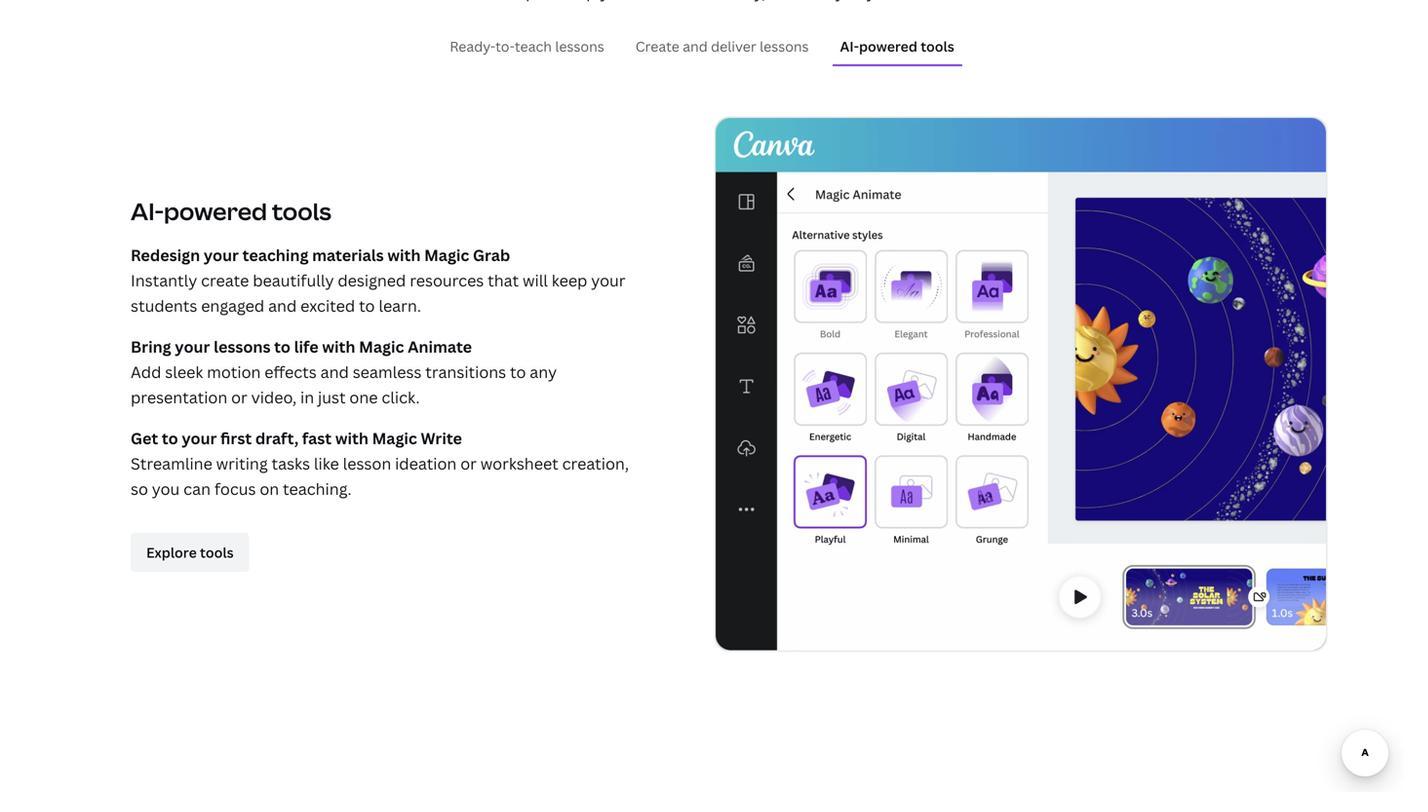 Task type: vqa. For each thing, say whether or not it's contained in the screenshot.
Magic Switch
no



Task type: describe. For each thing, give the bounding box(es) containing it.
1 vertical spatial powered
[[164, 196, 267, 227]]

powered inside button
[[859, 37, 918, 56]]

add
[[131, 362, 161, 383]]

worksheet
[[481, 454, 559, 475]]

tasks
[[272, 454, 310, 475]]

to left life
[[274, 337, 291, 358]]

magic inside get to your first draft, fast with magic write streamline writing tasks like lesson ideation or worksheet creation, so you can focus on teaching.
[[372, 428, 417, 449]]

video,
[[251, 387, 297, 408]]

first
[[221, 428, 252, 449]]

excited
[[301, 296, 355, 317]]

write
[[421, 428, 462, 449]]

transitions
[[425, 362, 506, 383]]

seamless
[[353, 362, 422, 383]]

ready-
[[450, 37, 496, 56]]

that
[[488, 270, 519, 291]]

ai- inside ai-powered tools button
[[840, 37, 859, 56]]

bring
[[131, 337, 171, 358]]

get
[[131, 428, 158, 449]]

get to your first draft, fast with magic write streamline writing tasks like lesson ideation or worksheet creation, so you can focus on teaching.
[[131, 428, 629, 500]]

bring your lessons to life with magic animate add sleek motion effects and seamless transitions to any presentation or video, in just one click.
[[131, 337, 557, 408]]

just
[[318, 387, 346, 408]]

students
[[131, 296, 197, 317]]

ideation
[[395, 454, 457, 475]]

teaching
[[242, 245, 309, 266]]

designed
[[338, 270, 406, 291]]

explore
[[146, 544, 197, 562]]

0 horizontal spatial ai-
[[131, 196, 164, 227]]

writing
[[216, 454, 268, 475]]

focus
[[214, 479, 256, 500]]

create and deliver lessons button
[[628, 28, 817, 64]]

with inside redesign your teaching materials with magic grab instantly create beautifully designed resources that will keep your students engaged and excited to learn.
[[388, 245, 421, 266]]

any
[[530, 362, 557, 383]]

teach
[[515, 37, 552, 56]]

or inside get to your first draft, fast with magic write streamline writing tasks like lesson ideation or worksheet creation, so you can focus on teaching.
[[461, 454, 477, 475]]

fast
[[302, 428, 332, 449]]

1 horizontal spatial tools
[[272, 196, 331, 227]]

redesign
[[131, 245, 200, 266]]

materials
[[312, 245, 384, 266]]

lessons for ready-to-teach lessons
[[555, 37, 604, 56]]

to inside redesign your teaching materials with magic grab instantly create beautifully designed resources that will keep your students engaged and excited to learn.
[[359, 296, 375, 317]]

and inside redesign your teaching materials with magic grab instantly create beautifully designed resources that will keep your students engaged and excited to learn.
[[268, 296, 297, 317]]

to-
[[496, 37, 515, 56]]

effects
[[265, 362, 317, 383]]

presentation
[[131, 387, 227, 408]]

create and deliver lessons
[[636, 37, 809, 56]]

beautifully
[[253, 270, 334, 291]]

your right the keep
[[591, 270, 626, 291]]

on
[[260, 479, 279, 500]]

keep
[[552, 270, 587, 291]]

deliver
[[711, 37, 757, 56]]

draft,
[[255, 428, 299, 449]]

will
[[523, 270, 548, 291]]

and inside create and deliver lessons button
[[683, 37, 708, 56]]



Task type: locate. For each thing, give the bounding box(es) containing it.
magic
[[424, 245, 469, 266], [359, 337, 404, 358], [372, 428, 417, 449]]

lesson
[[343, 454, 391, 475]]

ai-powered tools inside button
[[840, 37, 955, 56]]

or inside bring your lessons to life with magic animate add sleek motion effects and seamless transitions to any presentation or video, in just one click.
[[231, 387, 248, 408]]

1 vertical spatial ai-powered tools
[[131, 196, 331, 227]]

you
[[152, 479, 180, 500]]

ai-
[[840, 37, 859, 56], [131, 196, 164, 227]]

one
[[350, 387, 378, 408]]

resources
[[410, 270, 484, 291]]

motion
[[207, 362, 261, 383]]

with inside bring your lessons to life with magic animate add sleek motion effects and seamless transitions to any presentation or video, in just one click.
[[322, 337, 355, 358]]

your left first
[[182, 428, 217, 449]]

0 vertical spatial ai-
[[840, 37, 859, 56]]

1 vertical spatial tools
[[272, 196, 331, 227]]

0 vertical spatial and
[[683, 37, 708, 56]]

1 vertical spatial magic
[[359, 337, 404, 358]]

your
[[204, 245, 239, 266], [591, 270, 626, 291], [175, 337, 210, 358], [182, 428, 217, 449]]

life
[[294, 337, 319, 358]]

1 vertical spatial or
[[461, 454, 477, 475]]

0 horizontal spatial ai-powered tools
[[131, 196, 331, 227]]

learn.
[[379, 296, 421, 317]]

or down write
[[461, 454, 477, 475]]

0 vertical spatial with
[[388, 245, 421, 266]]

1 vertical spatial with
[[322, 337, 355, 358]]

0 horizontal spatial or
[[231, 387, 248, 408]]

to down designed
[[359, 296, 375, 317]]

and right "create"
[[683, 37, 708, 56]]

grab
[[473, 245, 510, 266]]

your inside bring your lessons to life with magic animate add sleek motion effects and seamless transitions to any presentation or video, in just one click.
[[175, 337, 210, 358]]

magic inside redesign your teaching materials with magic grab instantly create beautifully designed resources that will keep your students engaged and excited to learn.
[[424, 245, 469, 266]]

and inside bring your lessons to life with magic animate add sleek motion effects and seamless transitions to any presentation or video, in just one click.
[[321, 362, 349, 383]]

0 horizontal spatial and
[[268, 296, 297, 317]]

0 horizontal spatial tools
[[200, 544, 234, 562]]

with
[[388, 245, 421, 266], [322, 337, 355, 358], [335, 428, 369, 449]]

streamline
[[131, 454, 212, 475]]

2 horizontal spatial and
[[683, 37, 708, 56]]

sleek
[[165, 362, 203, 383]]

0 horizontal spatial lessons
[[214, 337, 271, 358]]

lessons
[[555, 37, 604, 56], [760, 37, 809, 56], [214, 337, 271, 358]]

with up designed
[[388, 245, 421, 266]]

0 vertical spatial magic
[[424, 245, 469, 266]]

or down 'motion'
[[231, 387, 248, 408]]

explore tools link
[[131, 534, 249, 573]]

with up lesson
[[335, 428, 369, 449]]

2 vertical spatial tools
[[200, 544, 234, 562]]

0 horizontal spatial powered
[[164, 196, 267, 227]]

1 vertical spatial and
[[268, 296, 297, 317]]

ai-powered tools
[[840, 37, 955, 56], [131, 196, 331, 227]]

1 horizontal spatial or
[[461, 454, 477, 475]]

ready-to-teach lessons button
[[442, 28, 612, 64]]

to up streamline
[[162, 428, 178, 449]]

0 vertical spatial ai-powered tools
[[840, 37, 955, 56]]

click.
[[382, 387, 420, 408]]

lessons for create and deliver lessons
[[760, 37, 809, 56]]

lessons right deliver
[[760, 37, 809, 56]]

like
[[314, 454, 339, 475]]

magic inside bring your lessons to life with magic animate add sleek motion effects and seamless transitions to any presentation or video, in just one click.
[[359, 337, 404, 358]]

magic up seamless
[[359, 337, 404, 358]]

ai-powered tools button
[[832, 28, 962, 64]]

teaching.
[[283, 479, 352, 500]]

0 vertical spatial tools
[[921, 37, 955, 56]]

animate
[[408, 337, 472, 358]]

lessons up 'motion'
[[214, 337, 271, 358]]

tools inside button
[[921, 37, 955, 56]]

and up just
[[321, 362, 349, 383]]

2 vertical spatial magic
[[372, 428, 417, 449]]

0 vertical spatial or
[[231, 387, 248, 408]]

create
[[201, 270, 249, 291]]

instantly
[[131, 270, 197, 291]]

1 horizontal spatial ai-powered tools
[[840, 37, 955, 56]]

magic up resources on the left
[[424, 245, 469, 266]]

with inside get to your first draft, fast with magic write streamline writing tasks like lesson ideation or worksheet creation, so you can focus on teaching.
[[335, 428, 369, 449]]

or
[[231, 387, 248, 408], [461, 454, 477, 475]]

magic up lesson
[[372, 428, 417, 449]]

2 horizontal spatial tools
[[921, 37, 955, 56]]

1 vertical spatial ai-
[[131, 196, 164, 227]]

engaged
[[201, 296, 265, 317]]

to left any
[[510, 362, 526, 383]]

lessons right teach
[[555, 37, 604, 56]]

and down 'beautifully'
[[268, 296, 297, 317]]

creation,
[[562, 454, 629, 475]]

your up 'sleek'
[[175, 337, 210, 358]]

2 horizontal spatial lessons
[[760, 37, 809, 56]]

1 horizontal spatial powered
[[859, 37, 918, 56]]

to
[[359, 296, 375, 317], [274, 337, 291, 358], [510, 362, 526, 383], [162, 428, 178, 449]]

tools
[[921, 37, 955, 56], [272, 196, 331, 227], [200, 544, 234, 562]]

and
[[683, 37, 708, 56], [268, 296, 297, 317], [321, 362, 349, 383]]

ready-to-teach lessons
[[450, 37, 604, 56]]

1 horizontal spatial ai-
[[840, 37, 859, 56]]

0 vertical spatial powered
[[859, 37, 918, 56]]

explore tools
[[146, 544, 234, 562]]

with right life
[[322, 337, 355, 358]]

1 horizontal spatial and
[[321, 362, 349, 383]]

in
[[300, 387, 314, 408]]

can
[[184, 479, 211, 500]]

1 horizontal spatial lessons
[[555, 37, 604, 56]]

lessons inside bring your lessons to life with magic animate add sleek motion effects and seamless transitions to any presentation or video, in just one click.
[[214, 337, 271, 358]]

so
[[131, 479, 148, 500]]

create
[[636, 37, 680, 56]]

2 vertical spatial with
[[335, 428, 369, 449]]

powered
[[859, 37, 918, 56], [164, 196, 267, 227]]

your up 'create'
[[204, 245, 239, 266]]

redesign your teaching materials with magic grab instantly create beautifully designed resources that will keep your students engaged and excited to learn.
[[131, 245, 626, 317]]

2 vertical spatial and
[[321, 362, 349, 383]]

to inside get to your first draft, fast with magic write streamline writing tasks like lesson ideation or worksheet creation, so you can focus on teaching.
[[162, 428, 178, 449]]

your inside get to your first draft, fast with magic write streamline writing tasks like lesson ideation or worksheet creation, so you can focus on teaching.
[[182, 428, 217, 449]]



